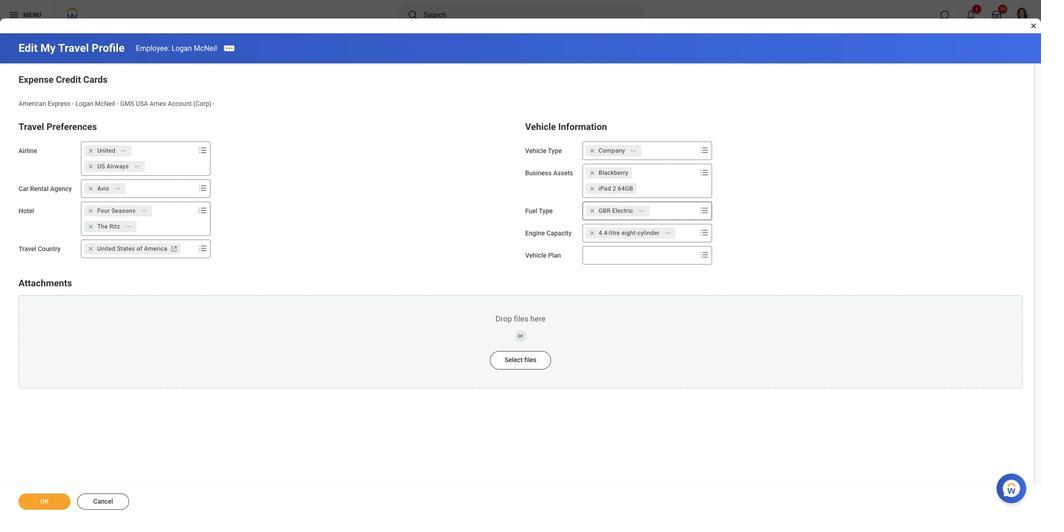 Task type: describe. For each thing, give the bounding box(es) containing it.
prompts image for engine capacity
[[699, 227, 710, 238]]

seasons
[[112, 207, 136, 214]]

travel for preferences
[[19, 121, 44, 132]]

my
[[40, 42, 56, 55]]

(corp)
[[193, 100, 212, 107]]

expense
[[19, 74, 54, 85]]

4.4-litre eight-cylinder
[[599, 229, 660, 236]]

edit
[[19, 42, 38, 55]]

search image
[[407, 9, 418, 20]]

prompts image for vehicle type
[[699, 145, 710, 156]]

us airways element
[[97, 162, 129, 171]]

four seasons, press delete to clear value. option
[[84, 205, 152, 216]]

x small image left avis "element"
[[86, 184, 95, 193]]

select files button
[[490, 351, 551, 370]]

travel preferences group
[[19, 119, 516, 258]]

0 vertical spatial travel
[[58, 42, 89, 55]]

1 - from the left
[[72, 100, 74, 107]]

notifications large image
[[966, 10, 976, 19]]

expense credit cards group
[[19, 72, 1023, 108]]

ok button
[[19, 494, 70, 510]]

ipad 2 64gb
[[599, 185, 633, 192]]

x small image for united
[[86, 146, 95, 155]]

cancel button
[[77, 494, 129, 510]]

of
[[137, 245, 142, 252]]

prompts image for business assets
[[699, 167, 710, 178]]

1 horizontal spatial mcneil
[[194, 44, 217, 53]]

ipad 2 64gb, press delete to clear value. option
[[586, 183, 637, 194]]

inbox large image
[[992, 10, 1002, 19]]

electric
[[612, 207, 633, 214]]

express
[[48, 100, 70, 107]]

prompts image for travel country
[[197, 243, 208, 254]]

car rental agency
[[19, 185, 72, 192]]

blackberry, press delete to clear value. option
[[586, 167, 632, 179]]

four seasons
[[97, 207, 136, 214]]

eight-
[[622, 229, 638, 236]]

vehicle information
[[525, 121, 607, 132]]

amex
[[150, 100, 166, 107]]

3 - from the left
[[213, 100, 215, 107]]

4.4-
[[599, 229, 609, 236]]

related actions image inside united, press delete to clear value. "option"
[[120, 147, 127, 154]]

close edit my travel profile image
[[1030, 22, 1038, 30]]

four
[[97, 207, 110, 214]]

airways
[[107, 163, 129, 170]]

us
[[97, 163, 105, 170]]

type for vehicle type
[[548, 147, 562, 154]]

select
[[505, 356, 523, 364]]

prompts image for vehicle plan
[[699, 249, 710, 260]]

edit my travel profile
[[19, 42, 125, 55]]

gbr electric
[[599, 207, 633, 214]]

4.4-litre eight-cylinder element
[[599, 229, 660, 237]]

company element
[[599, 147, 625, 155]]

related actions image inside "the ritz, press delete to clear value." option
[[125, 223, 132, 230]]

america
[[144, 245, 167, 252]]

vehicle for vehicle information
[[525, 121, 556, 132]]

2 - from the left
[[117, 100, 119, 107]]

prompts image for car rental agency
[[197, 183, 208, 194]]

united states of america, press delete to clear value, ctrl + enter opens in new window. option
[[84, 243, 180, 254]]

hotel
[[19, 207, 34, 215]]

edit my travel profile main content
[[0, 33, 1041, 518]]

litre
[[609, 229, 620, 236]]

attachments region
[[19, 276, 1023, 389]]

credit
[[56, 74, 81, 85]]

items selected list box for airline
[[82, 143, 196, 174]]

information
[[558, 121, 607, 132]]

car
[[19, 185, 29, 192]]

x small image for business assets
[[588, 184, 597, 193]]

airline
[[19, 147, 37, 154]]

prompts image for fuel type
[[699, 205, 710, 216]]

files
[[524, 356, 537, 364]]

related actions image for us airways
[[134, 163, 140, 170]]

account
[[168, 100, 192, 107]]

rental
[[30, 185, 49, 192]]

company, press delete to clear value. option
[[586, 145, 641, 156]]

the ritz element
[[97, 222, 120, 231]]

capacity
[[547, 229, 572, 237]]

prompts image
[[197, 145, 208, 156]]

vehicle information group
[[525, 119, 1023, 265]]

fuel type
[[525, 207, 553, 215]]

cards
[[83, 74, 108, 85]]

country
[[38, 245, 61, 253]]



Task type: vqa. For each thing, say whether or not it's contained in the screenshot.
Company, press delete to clear value. OPTION
yes



Task type: locate. For each thing, give the bounding box(es) containing it.
employee:
[[136, 44, 170, 53]]

expense credit cards button
[[19, 74, 108, 85]]

avis
[[97, 185, 109, 192]]

x small image inside gbr electric, press delete to clear value. option
[[588, 206, 597, 216]]

assets
[[553, 169, 573, 177]]

logan
[[172, 44, 192, 53], [75, 100, 93, 107]]

x small image left united element
[[86, 146, 95, 155]]

related actions image right ritz
[[125, 223, 132, 230]]

vehicle information button
[[525, 121, 607, 132]]

x small image left company element
[[588, 146, 597, 155]]

items selected list box for business assets
[[583, 166, 698, 196]]

x small image for airline
[[86, 162, 95, 171]]

x small image for blackberry
[[588, 168, 597, 178]]

related actions image right electric
[[639, 208, 645, 214]]

preferences
[[46, 121, 97, 132]]

related actions image for four seasons
[[141, 208, 147, 214]]

x small image inside company, press delete to clear value. option
[[588, 146, 597, 155]]

expense credit cards
[[19, 74, 108, 85]]

mcneil inside expense credit cards group
[[95, 100, 115, 107]]

items selected list box inside vehicle information group
[[583, 166, 698, 196]]

x small image left blackberry element
[[588, 168, 597, 178]]

travel right my
[[58, 42, 89, 55]]

logan right 'employee:' on the left of page
[[172, 44, 192, 53]]

mcneil
[[194, 44, 217, 53], [95, 100, 115, 107]]

travel left the country
[[19, 245, 36, 253]]

0 vertical spatial vehicle
[[525, 121, 556, 132]]

1 united from the top
[[97, 147, 115, 154]]

Vehicle Plan field
[[583, 247, 697, 264]]

- right (corp)
[[213, 100, 215, 107]]

related actions image inside company, press delete to clear value. option
[[630, 147, 637, 154]]

profile logan mcneil element
[[1010, 5, 1036, 25]]

vehicle
[[525, 121, 556, 132], [525, 147, 547, 154], [525, 252, 547, 259]]

x small image left the
[[86, 222, 95, 231]]

prompts image
[[699, 145, 710, 156], [699, 167, 710, 178], [197, 183, 208, 194], [197, 205, 208, 216], [699, 205, 710, 216], [699, 227, 710, 238], [197, 243, 208, 254], [699, 249, 710, 260]]

employee: logan mcneil
[[136, 44, 217, 53]]

0 horizontal spatial -
[[72, 100, 74, 107]]

items selected list box containing united
[[82, 143, 196, 174]]

related actions image inside 4.4-litre eight-cylinder, press delete to clear value. option
[[665, 230, 671, 236]]

the ritz
[[97, 223, 120, 230]]

blackberry
[[599, 169, 628, 176]]

gms
[[120, 100, 134, 107]]

related actions image right cylinder
[[665, 230, 671, 236]]

ipad
[[599, 185, 611, 192]]

gbr electric element
[[599, 207, 633, 215]]

x small image left four
[[86, 206, 95, 216]]

-
[[72, 100, 74, 107], [117, 100, 119, 107], [213, 100, 215, 107]]

profile
[[92, 42, 125, 55]]

ritz
[[109, 223, 120, 230]]

items selected list box containing blackberry
[[583, 166, 698, 196]]

x small image inside us airways, press delete to clear value. option
[[86, 162, 95, 171]]

items selected list box containing four seasons
[[82, 204, 196, 234]]

travel preferences button
[[19, 121, 97, 132]]

3 vehicle from the top
[[525, 252, 547, 259]]

related actions image inside avis, press delete to clear value. option
[[114, 185, 121, 192]]

type right 'fuel'
[[539, 207, 553, 215]]

united left states
[[97, 245, 115, 252]]

related actions image inside us airways, press delete to clear value. option
[[134, 163, 140, 170]]

0 horizontal spatial logan
[[75, 100, 93, 107]]

x small image for four seasons
[[86, 206, 95, 216]]

- left "gms"
[[117, 100, 119, 107]]

2 vertical spatial travel
[[19, 245, 36, 253]]

workday assistant region
[[997, 470, 1030, 504]]

2
[[613, 185, 616, 192]]

blackberry element
[[599, 169, 628, 177]]

states
[[117, 245, 135, 252]]

united element
[[97, 147, 115, 155]]

cancel
[[93, 498, 113, 505]]

or
[[518, 333, 523, 339]]

related actions image right 'airways' on the top of the page
[[134, 163, 140, 170]]

united states of america
[[97, 245, 167, 252]]

cylinder
[[638, 229, 660, 236]]

vehicle plan
[[525, 252, 561, 259]]

avis element
[[97, 185, 109, 193]]

united for united
[[97, 147, 115, 154]]

type for fuel type
[[539, 207, 553, 215]]

logan right express
[[75, 100, 93, 107]]

ok
[[40, 498, 49, 505]]

0 vertical spatial united
[[97, 147, 115, 154]]

x small image
[[86, 146, 95, 155], [588, 146, 597, 155], [588, 168, 597, 178], [86, 206, 95, 216], [588, 206, 597, 216], [588, 229, 597, 238]]

engine
[[525, 229, 545, 237]]

x small image inside united, press delete to clear value. "option"
[[86, 146, 95, 155]]

prompts image for hotel
[[197, 205, 208, 216]]

united states of america element
[[97, 245, 167, 253]]

vehicle for vehicle type
[[525, 147, 547, 154]]

travel down american
[[19, 121, 44, 132]]

travel preferences
[[19, 121, 97, 132]]

x small image left ipad
[[588, 184, 597, 193]]

american
[[19, 100, 46, 107]]

items selected list box for hotel
[[82, 204, 196, 234]]

x small image down "the ritz, press delete to clear value." option
[[86, 244, 95, 254]]

edit my travel profile dialog
[[0, 0, 1041, 518]]

2 horizontal spatial -
[[213, 100, 215, 107]]

travel for country
[[19, 245, 36, 253]]

x small image for company
[[588, 146, 597, 155]]

us airways, press delete to clear value. option
[[84, 161, 145, 172]]

1 vertical spatial vehicle
[[525, 147, 547, 154]]

american express - logan mcneil - gms usa amex account (corp) - element
[[19, 98, 215, 107]]

united inside "option"
[[97, 147, 115, 154]]

united for united states of america
[[97, 245, 115, 252]]

2 vehicle from the top
[[525, 147, 547, 154]]

engine capacity
[[525, 229, 572, 237]]

related actions image for vehicle type
[[630, 147, 637, 154]]

4.4-litre eight-cylinder, press delete to clear value. option
[[586, 228, 676, 239]]

travel
[[58, 42, 89, 55], [19, 121, 44, 132], [19, 245, 36, 253]]

the ritz, press delete to clear value. option
[[84, 221, 136, 232]]

ipad 2 64gb element
[[599, 185, 633, 193]]

related actions image
[[134, 163, 140, 170], [141, 208, 147, 214], [639, 208, 645, 214]]

four seasons element
[[97, 207, 136, 215]]

select files
[[505, 356, 537, 364]]

x small image inside blackberry, press delete to clear value. option
[[588, 168, 597, 178]]

1 vehicle from the top
[[525, 121, 556, 132]]

gbr
[[599, 207, 611, 214]]

0 horizontal spatial mcneil
[[95, 100, 115, 107]]

x small image left us
[[86, 162, 95, 171]]

united
[[97, 147, 115, 154], [97, 245, 115, 252]]

64gb
[[618, 185, 633, 192]]

1 vertical spatial type
[[539, 207, 553, 215]]

x small image left 4.4-
[[588, 229, 597, 238]]

logan inside american express - logan mcneil - gms usa amex account (corp) - element
[[75, 100, 93, 107]]

1 vertical spatial travel
[[19, 121, 44, 132]]

1 vertical spatial logan
[[75, 100, 93, 107]]

type
[[548, 147, 562, 154], [539, 207, 553, 215]]

0 vertical spatial logan
[[172, 44, 192, 53]]

type up the business assets
[[548, 147, 562, 154]]

agency
[[50, 185, 72, 192]]

2 united from the top
[[97, 245, 115, 252]]

- right express
[[72, 100, 74, 107]]

united, press delete to clear value. option
[[84, 145, 132, 156]]

related actions image right company element
[[630, 147, 637, 154]]

us airways
[[97, 163, 129, 170]]

x small image inside ipad 2 64gb, press delete to clear value. option
[[588, 184, 597, 193]]

vehicle left plan
[[525, 252, 547, 259]]

1 horizontal spatial logan
[[172, 44, 192, 53]]

1 vertical spatial united
[[97, 245, 115, 252]]

x small image for gbr electric
[[588, 206, 597, 216]]

american express - logan mcneil - gms usa amex account (corp) -
[[19, 100, 215, 107]]

x small image inside four seasons, press delete to clear value. option
[[86, 206, 95, 216]]

vehicle up vehicle type
[[525, 121, 556, 132]]

gbr electric, press delete to clear value. option
[[586, 205, 650, 216]]

travel country
[[19, 245, 61, 253]]

related actions image right avis "element"
[[114, 185, 121, 192]]

items selected list box
[[82, 143, 196, 174], [583, 166, 698, 196], [82, 204, 196, 234]]

x small image for hotel
[[86, 222, 95, 231]]

0 vertical spatial type
[[548, 147, 562, 154]]

usa
[[136, 100, 148, 107]]

2 vertical spatial vehicle
[[525, 252, 547, 259]]

related actions image for car rental agency
[[114, 185, 121, 192]]

related actions image up 'airways' on the top of the page
[[120, 147, 127, 154]]

1 horizontal spatial -
[[117, 100, 119, 107]]

vehicle for vehicle plan
[[525, 252, 547, 259]]

x small image left the gbr
[[588, 206, 597, 216]]

vehicle type
[[525, 147, 562, 154]]

plan
[[548, 252, 561, 259]]

business assets
[[525, 169, 573, 177]]

related actions image for engine capacity
[[665, 230, 671, 236]]

employee: logan mcneil element
[[136, 44, 217, 53]]

related actions image right "seasons"
[[141, 208, 147, 214]]

the
[[97, 223, 108, 230]]

fuel
[[525, 207, 538, 215]]

ext link image
[[169, 244, 179, 254]]

x small image inside 4.4-litre eight-cylinder, press delete to clear value. option
[[588, 229, 597, 238]]

1 vertical spatial mcneil
[[95, 100, 115, 107]]

0 vertical spatial mcneil
[[194, 44, 217, 53]]

vehicle up business on the top right of page
[[525, 147, 547, 154]]

avis, press delete to clear value. option
[[84, 183, 125, 194]]

united up us
[[97, 147, 115, 154]]

related actions image
[[120, 147, 127, 154], [630, 147, 637, 154], [114, 185, 121, 192], [125, 223, 132, 230], [665, 230, 671, 236]]

attachments
[[19, 278, 72, 289]]

united inside option
[[97, 245, 115, 252]]

x small image for 4.4-litre eight-cylinder
[[588, 229, 597, 238]]

company
[[599, 147, 625, 154]]

business
[[525, 169, 552, 177]]

related actions image for gbr electric
[[639, 208, 645, 214]]

x small image
[[86, 162, 95, 171], [86, 184, 95, 193], [588, 184, 597, 193], [86, 222, 95, 231], [86, 244, 95, 254]]



